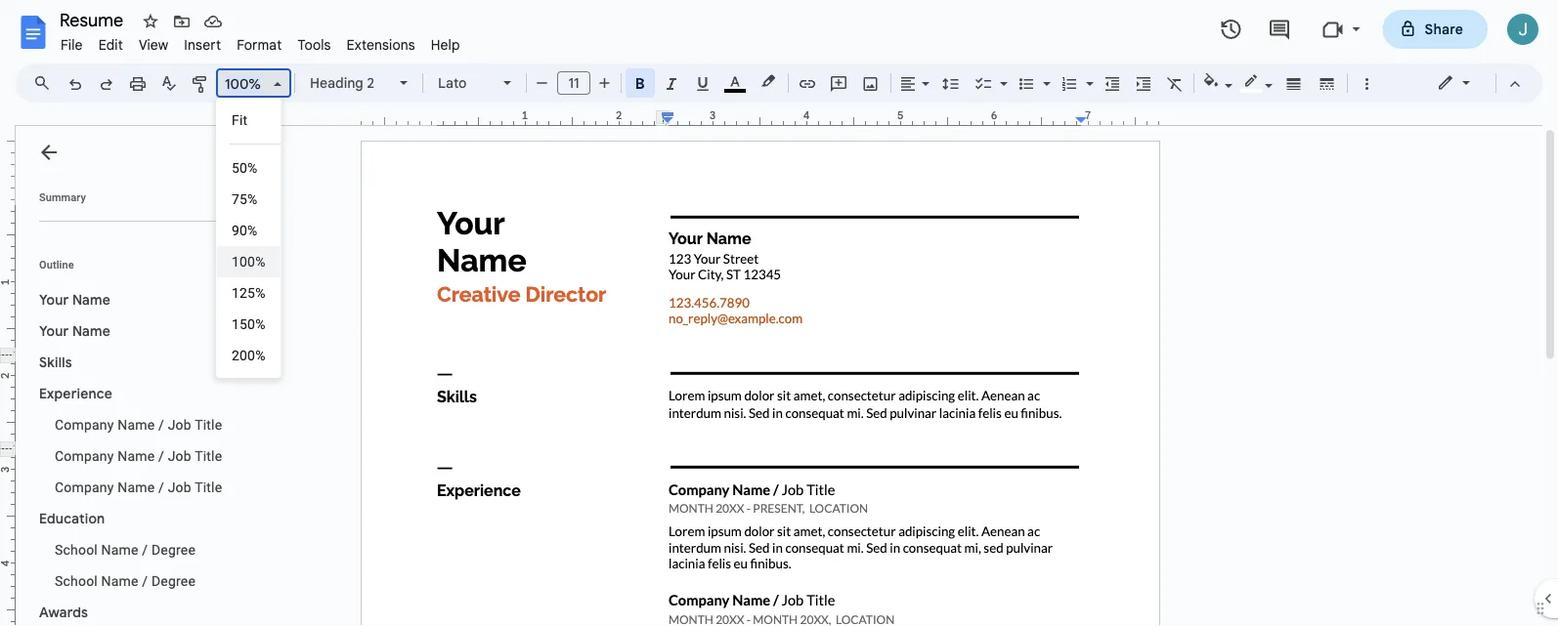 Task type: describe. For each thing, give the bounding box(es) containing it.
insert menu item
[[176, 33, 229, 56]]

1 title from the top
[[195, 417, 222, 433]]

edit
[[98, 36, 123, 53]]

1 your name from the top
[[39, 291, 111, 309]]

list box inside application
[[216, 98, 281, 378]]

1 your from the top
[[39, 291, 69, 309]]

2 job from the top
[[168, 448, 192, 465]]

file
[[61, 36, 83, 53]]

extensions menu item
[[339, 33, 423, 56]]

align & indent image
[[898, 69, 920, 97]]

summary
[[39, 191, 86, 203]]

50%
[[232, 160, 258, 176]]

edit menu item
[[91, 33, 131, 56]]

1 school name / degree from the top
[[55, 542, 196, 558]]

format
[[237, 36, 282, 53]]

help menu item
[[423, 33, 468, 56]]

150%
[[232, 316, 266, 333]]

menu bar inside menu bar banner
[[53, 25, 468, 58]]

outline
[[39, 259, 74, 271]]

3 company name / job title from the top
[[55, 480, 222, 496]]

extensions
[[347, 36, 415, 53]]

highlight color image
[[758, 69, 779, 93]]

Rename text field
[[53, 8, 135, 31]]

200%
[[232, 348, 266, 364]]

skills
[[39, 354, 72, 371]]

1 company from the top
[[55, 417, 114, 433]]

styles list. heading 2 selected. option
[[310, 69, 388, 97]]

mode and view toolbar
[[1423, 64, 1532, 103]]

file menu item
[[53, 33, 91, 56]]

90%
[[232, 223, 258, 239]]

lato
[[438, 74, 467, 91]]

heading
[[310, 74, 364, 91]]

font list. lato selected. option
[[438, 69, 492, 97]]

outline heading
[[16, 257, 266, 285]]

75%
[[232, 191, 258, 207]]

education
[[39, 511, 105, 528]]

awards
[[39, 604, 88, 622]]

125%
[[232, 285, 266, 301]]

help
[[431, 36, 460, 53]]

tools
[[298, 36, 331, 53]]

2 school name / degree from the top
[[55, 574, 196, 590]]

Menus field
[[24, 69, 67, 97]]

heading 2
[[310, 74, 375, 91]]

fit
[[232, 112, 248, 128]]

experience
[[39, 385, 113, 402]]



Task type: locate. For each thing, give the bounding box(es) containing it.
document outline element
[[16, 126, 282, 627]]

1 vertical spatial company
[[55, 448, 114, 465]]

2 your from the top
[[39, 323, 69, 340]]

Star checkbox
[[137, 8, 164, 35]]

2 vertical spatial title
[[195, 480, 222, 496]]

3 title from the top
[[195, 480, 222, 496]]

border width image
[[1284, 69, 1306, 97]]

0 vertical spatial school name / degree
[[55, 542, 196, 558]]

1 job from the top
[[168, 417, 192, 433]]

company name / job title
[[55, 417, 222, 433], [55, 448, 222, 465], [55, 480, 222, 496]]

school down education at the bottom of page
[[55, 542, 98, 558]]

main toolbar
[[58, 0, 1383, 405]]

None field
[[216, 68, 291, 99]]

1 school from the top
[[55, 542, 98, 558]]

1 vertical spatial your
[[39, 323, 69, 340]]

0 vertical spatial school
[[55, 542, 98, 558]]

your
[[39, 291, 69, 309], [39, 323, 69, 340]]

0 vertical spatial degree
[[152, 542, 196, 558]]

2
[[367, 74, 375, 91]]

2 vertical spatial company name / job title
[[55, 480, 222, 496]]

tools menu item
[[290, 33, 339, 56]]

2 title from the top
[[195, 448, 222, 465]]

Zoom text field
[[220, 70, 267, 98]]

100%
[[232, 254, 266, 270]]

1 vertical spatial school name / degree
[[55, 574, 196, 590]]

your name down outline
[[39, 291, 111, 309]]

menu bar containing file
[[53, 25, 468, 58]]

application containing share
[[0, 0, 1559, 627]]

application
[[0, 0, 1559, 627]]

3 job from the top
[[168, 480, 192, 496]]

share button
[[1383, 10, 1489, 49]]

your name up skills
[[39, 323, 111, 340]]

2 vertical spatial company
[[55, 480, 114, 496]]

Font size text field
[[558, 71, 590, 95]]

school name / degree up awards
[[55, 574, 196, 590]]

school up awards
[[55, 574, 98, 590]]

degree
[[152, 542, 196, 558], [152, 574, 196, 590]]

0 vertical spatial company name / job title
[[55, 417, 222, 433]]

2 vertical spatial job
[[168, 480, 192, 496]]

company
[[55, 417, 114, 433], [55, 448, 114, 465], [55, 480, 114, 496]]

border dash image
[[1317, 69, 1339, 97]]

1 degree from the top
[[152, 542, 196, 558]]

format menu item
[[229, 33, 290, 56]]

line & paragraph spacing image
[[940, 69, 963, 97]]

3 company from the top
[[55, 480, 114, 496]]

view menu item
[[131, 33, 176, 56]]

1 company name / job title from the top
[[55, 417, 222, 433]]

title
[[195, 417, 222, 433], [195, 448, 222, 465], [195, 480, 222, 496]]

share
[[1426, 21, 1464, 38]]

0 vertical spatial job
[[168, 417, 192, 433]]

school
[[55, 542, 98, 558], [55, 574, 98, 590]]

Font size field
[[557, 71, 599, 96]]

2 company from the top
[[55, 448, 114, 465]]

1 vertical spatial job
[[168, 448, 192, 465]]

insert
[[184, 36, 221, 53]]

list box
[[216, 98, 281, 378]]

1 vertical spatial degree
[[152, 574, 196, 590]]

menu bar
[[53, 25, 468, 58]]

your down outline
[[39, 291, 69, 309]]

2 school from the top
[[55, 574, 98, 590]]

list box containing fit
[[216, 98, 281, 378]]

1 vertical spatial title
[[195, 448, 222, 465]]

background color image
[[1201, 69, 1224, 93]]

insert image image
[[860, 69, 883, 97]]

summary heading
[[39, 190, 86, 205]]

job
[[168, 417, 192, 433], [168, 448, 192, 465], [168, 480, 192, 496]]

text color image
[[725, 69, 746, 93]]

view
[[139, 36, 169, 53]]

2 degree from the top
[[152, 574, 196, 590]]

2 your name from the top
[[39, 323, 111, 340]]

menu bar banner
[[0, 0, 1559, 627]]

0 vertical spatial title
[[195, 417, 222, 433]]

1 vertical spatial company name / job title
[[55, 448, 222, 465]]

your up skills
[[39, 323, 69, 340]]

2 company name / job title from the top
[[55, 448, 222, 465]]

0 vertical spatial your name
[[39, 291, 111, 309]]

0 vertical spatial your
[[39, 291, 69, 309]]

1 vertical spatial your name
[[39, 323, 111, 340]]

name
[[72, 291, 111, 309], [72, 323, 111, 340], [118, 417, 155, 433], [118, 448, 155, 465], [118, 480, 155, 496], [101, 542, 139, 558], [101, 574, 139, 590]]

1 vertical spatial school
[[55, 574, 98, 590]]

0 vertical spatial company
[[55, 417, 114, 433]]

school name / degree down education at the bottom of page
[[55, 542, 196, 558]]

/
[[158, 417, 164, 433], [158, 448, 164, 465], [158, 480, 164, 496], [142, 542, 148, 558], [142, 574, 148, 590]]

school name / degree
[[55, 542, 196, 558], [55, 574, 196, 590]]

your name
[[39, 291, 111, 309], [39, 323, 111, 340]]



Task type: vqa. For each thing, say whether or not it's contained in the screenshot.
Report A Problem To Google "image"
no



